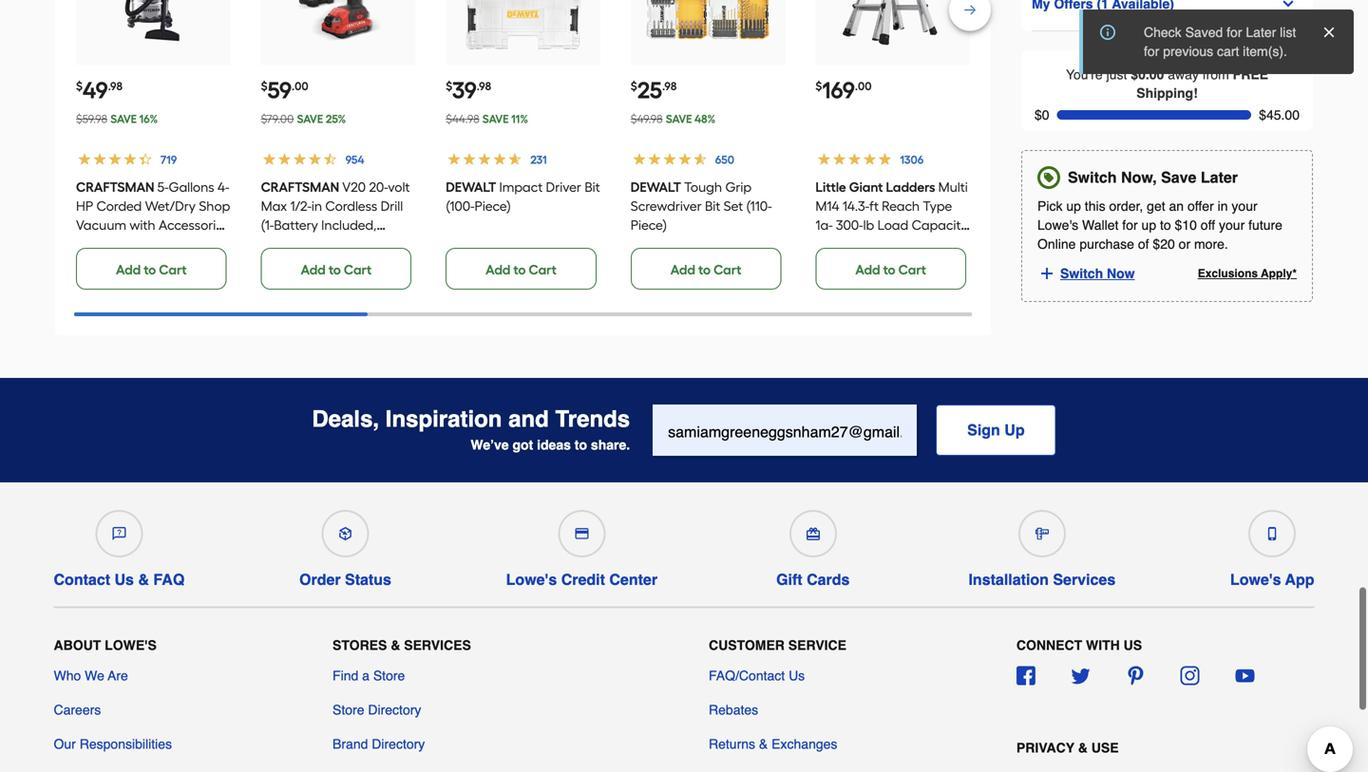 Task type: describe. For each thing, give the bounding box(es) containing it.
in inside pick up this order, get an offer in your lowe's wallet for up to $10 off your future online purchase of $20 or more.
[[1218, 199, 1229, 214]]

sign up button
[[937, 405, 1057, 456]]

contact us & faq
[[54, 571, 185, 589]]

11%
[[512, 112, 529, 126]]

multi
[[939, 179, 968, 195]]

purchase
[[1080, 237, 1135, 252]]

for inside pick up this order, get an offer in your lowe's wallet for up to $10 off your future online purchase of $20 or more.
[[1123, 218, 1139, 233]]

directory for brand directory
[[372, 737, 425, 752]]

$0
[[1035, 107, 1050, 123]]

faq/contact
[[709, 669, 785, 684]]

with
[[1087, 638, 1121, 654]]

customer
[[709, 638, 785, 654]]

stores
[[333, 638, 387, 654]]

piece) inside 'tough grip screwdriver bit set (110- piece)'
[[631, 217, 667, 233]]

twitter image
[[1072, 667, 1091, 686]]

chevron down image
[[1282, 0, 1297, 11]]

(100-
[[446, 198, 475, 214]]

driver
[[546, 179, 582, 195]]

trends
[[556, 406, 630, 432]]

to inside pick up this order, get an offer in your lowe's wallet for up to $10 off your future online purchase of $20 or more.
[[1161, 218, 1172, 233]]

25
[[638, 77, 663, 104]]

who
[[54, 669, 81, 684]]

to for multi m14 14.3-ft reach type 1a- 300-lb load capacity telescoping multi- position ladder
[[884, 262, 896, 278]]

25 list item
[[631, 0, 786, 290]]

grip
[[726, 179, 752, 195]]

craftsman for 59
[[261, 179, 340, 195]]

cart for 39
[[529, 262, 557, 278]]

who we are link
[[54, 667, 128, 686]]

with
[[130, 217, 155, 233]]

faq/contact us link
[[709, 667, 805, 686]]

tough
[[685, 179, 723, 195]]

careers link
[[54, 701, 101, 720]]

battery
[[274, 217, 318, 233]]

store directory
[[333, 703, 422, 718]]

1 horizontal spatial store
[[373, 669, 405, 684]]

brand directory
[[333, 737, 425, 752]]

away from
[[1169, 67, 1230, 82]]

save for 49
[[110, 112, 137, 126]]

add to cart for 59
[[301, 262, 372, 278]]

from
[[1203, 67, 1230, 82]]

pick up this order, get an offer in your lowe's wallet for up to $10 off your future online purchase of $20 or more.
[[1038, 199, 1283, 252]]

faq
[[153, 571, 185, 589]]

privacy & use
[[1017, 741, 1119, 756]]

to inside the deals, inspiration and trends we've got ideas to share.
[[575, 438, 587, 453]]

off
[[1201, 218, 1216, 233]]

.98 for 39
[[477, 79, 492, 93]]

pinterest image
[[1127, 667, 1146, 686]]

$45.00
[[1260, 107, 1300, 123]]

lowe's credit center link
[[506, 503, 658, 589]]

save for 25
[[666, 112, 692, 126]]

cordless
[[325, 198, 378, 214]]

sign up
[[968, 422, 1025, 439]]

reach
[[882, 198, 920, 214]]

later for for
[[1247, 25, 1277, 40]]

included,
[[321, 217, 377, 233]]

169
[[823, 77, 855, 104]]

order status link
[[299, 503, 392, 589]]

us for faq/contact
[[789, 669, 805, 684]]

mobile image
[[1266, 528, 1280, 541]]

gift card image
[[807, 528, 820, 541]]

39 list item
[[446, 0, 601, 290]]

who we are
[[54, 669, 128, 684]]

list
[[1281, 25, 1297, 40]]

plus image
[[1039, 265, 1056, 282]]

installation services
[[969, 571, 1116, 589]]

app
[[1286, 571, 1315, 589]]

1 vertical spatial your
[[1220, 218, 1246, 233]]

gift cards
[[777, 571, 850, 589]]

center
[[610, 571, 658, 589]]

switch now, save later
[[1068, 169, 1239, 186]]

status
[[345, 571, 392, 589]]

vacuum
[[76, 217, 126, 233]]

little giant ladders
[[816, 179, 936, 195]]

check
[[1145, 25, 1182, 40]]

ft
[[870, 198, 879, 214]]

order
[[299, 571, 341, 589]]

cart inside 169 list item
[[899, 262, 927, 278]]

a
[[362, 669, 370, 684]]

our responsibilities link
[[54, 735, 172, 754]]

1 vertical spatial services
[[404, 638, 471, 654]]

add to cart for 25
[[671, 262, 742, 278]]

you're
[[1067, 67, 1103, 82]]

set
[[724, 198, 744, 214]]

sign up form
[[653, 405, 1057, 458]]

item(s).
[[1244, 44, 1288, 59]]

1 horizontal spatial services
[[1054, 571, 1116, 589]]

$ for 25
[[631, 79, 638, 93]]

brand directory link
[[333, 735, 425, 754]]

cart
[[1218, 44, 1240, 59]]

us
[[1124, 638, 1143, 654]]

customer care image
[[113, 528, 126, 541]]

to for v20 20-volt max 1/2-in cordless drill (1-battery included, charger included)
[[329, 262, 341, 278]]

20-
[[369, 179, 388, 195]]

about
[[54, 638, 101, 654]]

$49.98
[[631, 112, 663, 126]]

youtube image
[[1236, 667, 1255, 686]]

$ 49 .98
[[76, 77, 123, 104]]

add to cart inside 169 list item
[[856, 262, 927, 278]]

free
[[1234, 67, 1269, 82]]

lowe's inside pick up this order, get an offer in your lowe's wallet for up to $10 off your future online purchase of $20 or more.
[[1038, 218, 1079, 233]]

info image
[[1101, 25, 1116, 40]]

.98 for 49
[[108, 79, 123, 93]]

v20
[[342, 179, 366, 195]]

39
[[453, 77, 477, 104]]

rebates
[[709, 703, 759, 718]]

installation services link
[[969, 503, 1116, 589]]

we
[[85, 669, 105, 684]]

add to cart link for 39
[[446, 248, 597, 290]]

later for save
[[1201, 169, 1239, 186]]

impact driver bit (100-piece)
[[446, 179, 600, 214]]

free shipping!
[[1137, 67, 1269, 101]]

25%
[[326, 112, 346, 126]]

capacity
[[912, 217, 968, 233]]



Task type: locate. For each thing, give the bounding box(es) containing it.
.98 up $49.98 save 48%
[[663, 79, 677, 93]]

1 craftsman from the left
[[76, 179, 155, 195]]

future
[[1249, 218, 1283, 233]]

switch
[[1068, 169, 1118, 186], [1061, 266, 1104, 281]]

in inside v20 20-volt max 1/2-in cordless drill (1-battery included, charger included)
[[312, 198, 322, 214]]

0 horizontal spatial dewalt
[[446, 179, 497, 195]]

add inside 25 list item
[[671, 262, 696, 278]]

0 horizontal spatial .98
[[108, 79, 123, 93]]

more.
[[1195, 237, 1229, 252]]

services
[[1054, 571, 1116, 589], [404, 638, 471, 654]]

craftsman up corded
[[76, 179, 155, 195]]

get
[[1148, 199, 1166, 214]]

add to cart link inside 169 list item
[[816, 248, 967, 290]]

dewalt up screwdriver at the top of the page
[[631, 179, 682, 195]]

tough grip screwdriver bit set (110- piece)
[[631, 179, 772, 233]]

cart inside 25 list item
[[714, 262, 742, 278]]

cart down included)
[[344, 262, 372, 278]]

1 add to cart link from the left
[[76, 248, 227, 290]]

add down telescoping
[[856, 262, 881, 278]]

.98 up $44.98 save 11%
[[477, 79, 492, 93]]

1 save from the left
[[110, 112, 137, 126]]

1 horizontal spatial later
[[1247, 25, 1277, 40]]

1 horizontal spatial dewalt
[[631, 179, 682, 195]]

wet/dry
[[145, 198, 196, 214]]

.98 up $59.98 save 16%
[[108, 79, 123, 93]]

1 horizontal spatial bit
[[705, 198, 721, 214]]

&
[[138, 571, 149, 589], [391, 638, 401, 654], [759, 737, 768, 752], [1079, 741, 1088, 756]]

add to cart for 39
[[486, 262, 557, 278]]

& left faq
[[138, 571, 149, 589]]

switch for switch now
[[1061, 266, 1104, 281]]

us right 'contact'
[[115, 571, 134, 589]]

later up offer
[[1201, 169, 1239, 186]]

dewalt tough grip screwdriver bit set (110-piece) image
[[646, 0, 770, 51]]

in up battery
[[312, 198, 322, 214]]

save inside 59 list item
[[297, 112, 323, 126]]

shipping!
[[1137, 85, 1199, 101]]

.00 inside $ 59 .00
[[292, 79, 309, 93]]

craftsman
[[76, 179, 155, 195], [261, 179, 340, 195]]

are
[[108, 669, 128, 684]]

got
[[513, 438, 534, 453]]

1 horizontal spatial us
[[789, 669, 805, 684]]

we've
[[471, 438, 509, 453]]

craftsman for 49
[[76, 179, 155, 195]]

to for tough grip screwdriver bit set (110- piece)
[[699, 262, 711, 278]]

49 list item
[[76, 0, 231, 290]]

in right offer
[[1218, 199, 1229, 214]]

craftsman inside 59 list item
[[261, 179, 340, 195]]

2 add to cart link from the left
[[261, 248, 412, 290]]

1 .00 from the left
[[292, 79, 309, 93]]

3 cart from the left
[[529, 262, 557, 278]]

lb
[[864, 217, 875, 233]]

cart inside 59 list item
[[344, 262, 372, 278]]

2 .98 from the left
[[477, 79, 492, 93]]

cart for 25
[[714, 262, 742, 278]]

1 add to cart from the left
[[116, 262, 187, 278]]

for up cart
[[1227, 25, 1243, 40]]

switch now
[[1061, 266, 1136, 281]]

piece) down screwdriver at the top of the page
[[631, 217, 667, 233]]

add to cart down impact driver bit (100-piece)
[[486, 262, 557, 278]]

0 horizontal spatial up
[[1067, 199, 1082, 214]]

add for 25
[[671, 262, 696, 278]]

credit card image
[[575, 528, 589, 541]]

$ 169 .00
[[816, 77, 872, 104]]

cart inside 49 'list item'
[[159, 262, 187, 278]]

add for 39
[[486, 262, 511, 278]]

.98 for 25
[[663, 79, 677, 93]]

customer service
[[709, 638, 847, 654]]

16%
[[139, 112, 158, 126]]

add to cart down multi-
[[856, 262, 927, 278]]

an
[[1170, 199, 1185, 214]]

online
[[1038, 237, 1077, 252]]

1 .98 from the left
[[108, 79, 123, 93]]

.98 inside $ 49 .98
[[108, 79, 123, 93]]

ideas
[[537, 438, 571, 453]]

& for returns & exchanges
[[759, 737, 768, 752]]

add to cart inside 25 list item
[[671, 262, 742, 278]]

switch up this
[[1068, 169, 1118, 186]]

us down customer service
[[789, 669, 805, 684]]

1 dewalt from the left
[[446, 179, 497, 195]]

piece) inside impact driver bit (100-piece)
[[475, 198, 511, 214]]

directory for store directory
[[368, 703, 422, 718]]

3 .98 from the left
[[663, 79, 677, 93]]

bit inside impact driver bit (100-piece)
[[585, 179, 600, 195]]

save
[[1162, 169, 1197, 186]]

your right off
[[1220, 218, 1246, 233]]

dewalt for 39
[[446, 179, 497, 195]]

add to cart link for 25
[[631, 248, 782, 290]]

1 cart from the left
[[159, 262, 187, 278]]

services up the "find a store"
[[404, 638, 471, 654]]

add to cart link for 59
[[261, 248, 412, 290]]

us for contact
[[115, 571, 134, 589]]

0 horizontal spatial bit
[[585, 179, 600, 195]]

add inside 39 list item
[[486, 262, 511, 278]]

add for 49
[[116, 262, 141, 278]]

0 vertical spatial switch
[[1068, 169, 1118, 186]]

save left 11%
[[483, 112, 509, 126]]

exclusions apply*
[[1198, 267, 1298, 280]]

position
[[816, 255, 863, 271]]

v20 20-volt max 1/2-in cordless drill (1-battery included, charger included)
[[261, 179, 410, 252]]

0 vertical spatial up
[[1067, 199, 1082, 214]]

lowe's left app
[[1231, 571, 1282, 589]]

save left 48%
[[666, 112, 692, 126]]

$ inside $ 49 .98
[[76, 79, 83, 93]]

0 vertical spatial piece)
[[475, 198, 511, 214]]

$ for 169
[[816, 79, 823, 93]]

1 horizontal spatial .98
[[477, 79, 492, 93]]

(110-
[[747, 198, 772, 214]]

to for impact driver bit (100-piece)
[[514, 262, 526, 278]]

3 add to cart link from the left
[[446, 248, 597, 290]]

to inside 59 list item
[[329, 262, 341, 278]]

add to cart inside 49 'list item'
[[116, 262, 187, 278]]

.00 for 59
[[292, 79, 309, 93]]

.00 for 169
[[855, 79, 872, 93]]

find a store
[[333, 669, 405, 684]]

& left use
[[1079, 741, 1088, 756]]

.00 down little giant ladders multi m14 14.3-ft reach type 1a- 300-lb load capacity telescoping multi-position ladder image
[[855, 79, 872, 93]]

included
[[76, 236, 128, 252]]

1 add from the left
[[116, 262, 141, 278]]

2 horizontal spatial for
[[1227, 25, 1243, 40]]

1 horizontal spatial .00
[[855, 79, 872, 93]]

0 vertical spatial for
[[1227, 25, 1243, 40]]

directory down 'store directory' link
[[372, 737, 425, 752]]

later up item(s).
[[1247, 25, 1277, 40]]

3 save from the left
[[483, 112, 509, 126]]

add for 59
[[301, 262, 326, 278]]

cart down set
[[714, 262, 742, 278]]

sign
[[968, 422, 1001, 439]]

to down included)
[[329, 262, 341, 278]]

1 horizontal spatial craftsman
[[261, 179, 340, 195]]

add down impact driver bit (100-piece)
[[486, 262, 511, 278]]

save
[[110, 112, 137, 126], [297, 112, 323, 126], [483, 112, 509, 126], [666, 112, 692, 126]]

add to cart link down included,
[[261, 248, 412, 290]]

0 horizontal spatial in
[[312, 198, 322, 214]]

facebook image
[[1017, 667, 1036, 686]]

0 horizontal spatial for
[[1123, 218, 1139, 233]]

directory up brand directory at the left bottom of the page
[[368, 703, 422, 718]]

0 horizontal spatial services
[[404, 638, 471, 654]]

or
[[1179, 237, 1191, 252]]

lowe's up the online on the right top of the page
[[1038, 218, 1079, 233]]

add to cart link down load
[[816, 248, 967, 290]]

1 vertical spatial later
[[1201, 169, 1239, 186]]

accessories
[[159, 217, 229, 233]]

5 cart from the left
[[899, 262, 927, 278]]

1 vertical spatial for
[[1145, 44, 1160, 59]]

1 horizontal spatial in
[[1218, 199, 1229, 214]]

lowe's left credit
[[506, 571, 557, 589]]

your up future
[[1232, 199, 1258, 214]]

5 add from the left
[[856, 262, 881, 278]]

add to cart inside 59 list item
[[301, 262, 372, 278]]

switch for switch now, save later
[[1068, 169, 1118, 186]]

now,
[[1122, 169, 1158, 186]]

bit left set
[[705, 198, 721, 214]]

little giant ladders multi m14 14.3-ft reach type 1a- 300-lb load capacity telescoping multi-position ladder image
[[831, 0, 955, 51]]

3 add to cart from the left
[[486, 262, 557, 278]]

5 add to cart from the left
[[856, 262, 927, 278]]

add to cart link inside 39 list item
[[446, 248, 597, 290]]

169 list item
[[816, 0, 971, 290]]

$ 59 .00
[[261, 77, 309, 104]]

switch inside switch now button
[[1061, 266, 1104, 281]]

add to cart link down 'tough grip screwdriver bit set (110- piece)'
[[631, 248, 782, 290]]

store
[[373, 669, 405, 684], [333, 703, 365, 718]]

2 vertical spatial for
[[1123, 218, 1139, 233]]

$ 25 .98
[[631, 77, 677, 104]]

2 cart from the left
[[344, 262, 372, 278]]

contact us & faq link
[[54, 503, 185, 589]]

0 vertical spatial later
[[1247, 25, 1277, 40]]

contact
[[54, 571, 110, 589]]

inspiration
[[386, 406, 502, 432]]

1 horizontal spatial up
[[1142, 218, 1157, 233]]

1 vertical spatial store
[[333, 703, 365, 718]]

1 horizontal spatial for
[[1145, 44, 1160, 59]]

save left 16% on the left top
[[110, 112, 137, 126]]

300-
[[836, 217, 864, 233]]

2 horizontal spatial .98
[[663, 79, 677, 93]]

dewalt inside 39 list item
[[446, 179, 497, 195]]

0 horizontal spatial store
[[333, 703, 365, 718]]

2 add to cart from the left
[[301, 262, 372, 278]]

dewalt for 25
[[631, 179, 682, 195]]

away
[[1169, 67, 1200, 82]]

$44.98 save 11%
[[446, 112, 529, 126]]

add to cart for 49
[[116, 262, 187, 278]]

add inside 169 list item
[[856, 262, 881, 278]]

.98 inside $ 25 .98
[[663, 79, 677, 93]]

saved
[[1186, 25, 1224, 40]]

m14
[[816, 198, 840, 214]]

$ for 59
[[261, 79, 268, 93]]

.98 inside $ 39 .98
[[477, 79, 492, 93]]

2 .00 from the left
[[855, 79, 872, 93]]

3 add from the left
[[486, 262, 511, 278]]

up left this
[[1067, 199, 1082, 214]]

save left 25%
[[297, 112, 323, 126]]

save inside 25 list item
[[666, 112, 692, 126]]

add down included
[[116, 262, 141, 278]]

dewalt inside 25 list item
[[631, 179, 682, 195]]

$ for 49
[[76, 79, 83, 93]]

this
[[1085, 199, 1106, 214]]

brand
[[333, 737, 368, 752]]

to up $20
[[1161, 218, 1172, 233]]

up
[[1005, 422, 1025, 439]]

2 craftsman from the left
[[261, 179, 340, 195]]

little
[[816, 179, 847, 195]]

gift
[[777, 571, 803, 589]]

max
[[261, 198, 287, 214]]

to down impact driver bit (100-piece)
[[514, 262, 526, 278]]

up up of
[[1142, 218, 1157, 233]]

piece) down impact
[[475, 198, 511, 214]]

1 vertical spatial us
[[789, 669, 805, 684]]

0 horizontal spatial us
[[115, 571, 134, 589]]

0 vertical spatial bit
[[585, 179, 600, 195]]

just
[[1107, 67, 1128, 82]]

2 save from the left
[[297, 112, 323, 126]]

apply*
[[1262, 267, 1298, 280]]

order status
[[299, 571, 392, 589]]

add to cart down 'tough grip screwdriver bit set (110- piece)'
[[671, 262, 742, 278]]

dewalt up the (100- at top
[[446, 179, 497, 195]]

cart inside 39 list item
[[529, 262, 557, 278]]

store up brand
[[333, 703, 365, 718]]

shop
[[199, 198, 230, 214]]

add to cart down the with
[[116, 262, 187, 278]]

to inside 49 'list item'
[[144, 262, 156, 278]]

& for stores & services
[[391, 638, 401, 654]]

craftsman inside 49 'list item'
[[76, 179, 155, 195]]

$ inside $ 25 .98
[[631, 79, 638, 93]]

exclusions
[[1198, 267, 1259, 280]]

$
[[1132, 67, 1139, 82], [76, 79, 83, 93], [261, 79, 268, 93], [446, 79, 453, 93], [631, 79, 638, 93], [816, 79, 823, 93]]

about lowe's
[[54, 638, 157, 654]]

to down multi-
[[884, 262, 896, 278]]

$ inside $ 59 .00
[[261, 79, 268, 93]]

add inside 49 'list item'
[[116, 262, 141, 278]]

Email Address email field
[[653, 405, 917, 456]]

save inside 39 list item
[[483, 112, 509, 126]]

add inside 59 list item
[[301, 262, 326, 278]]

add to cart link down impact driver bit (100-piece)
[[446, 248, 597, 290]]

add down screwdriver at the top of the page
[[671, 262, 696, 278]]

1 vertical spatial piece)
[[631, 217, 667, 233]]

cart for 59
[[344, 262, 372, 278]]

4 cart from the left
[[714, 262, 742, 278]]

returns & exchanges link
[[709, 735, 838, 754]]

to down 'tough grip screwdriver bit set (110- piece)'
[[699, 262, 711, 278]]

59 list item
[[261, 0, 416, 290]]

save for 39
[[483, 112, 509, 126]]

save for 59
[[297, 112, 323, 126]]

1 vertical spatial bit
[[705, 198, 721, 214]]

.00 inside $ 169 .00
[[855, 79, 872, 93]]

1 vertical spatial switch
[[1061, 266, 1104, 281]]

to right ideas on the bottom of page
[[575, 438, 587, 453]]

deals, inspiration and trends we've got ideas to share.
[[312, 406, 630, 453]]

returns & exchanges
[[709, 737, 838, 752]]

later inside check saved for later list for previous cart item(s).
[[1247, 25, 1277, 40]]

pickup image
[[339, 528, 352, 541]]

1/2-
[[290, 198, 312, 214]]

services up connect with us
[[1054, 571, 1116, 589]]

to down the with
[[144, 262, 156, 278]]

piece)
[[475, 198, 511, 214], [631, 217, 667, 233]]

to inside 25 list item
[[699, 262, 711, 278]]

for down order,
[[1123, 218, 1139, 233]]

add to cart link down the with
[[76, 248, 227, 290]]

giant
[[850, 179, 884, 195]]

0 vertical spatial store
[[373, 669, 405, 684]]

to for 5-gallons 4- hp corded wet/dry shop vacuum with accessories included
[[144, 262, 156, 278]]

0 horizontal spatial later
[[1201, 169, 1239, 186]]

careers
[[54, 703, 101, 718]]

add to cart link inside 49 'list item'
[[76, 248, 227, 290]]

for down check
[[1145, 44, 1160, 59]]

& right stores
[[391, 638, 401, 654]]

hp
[[76, 198, 93, 214]]

add to cart link for 49
[[76, 248, 227, 290]]

add to cart down included)
[[301, 262, 372, 278]]

1 horizontal spatial piece)
[[631, 217, 667, 233]]

dimensions image
[[1036, 528, 1049, 541]]

to inside 39 list item
[[514, 262, 526, 278]]

store right a on the bottom left of page
[[373, 669, 405, 684]]

0 horizontal spatial piece)
[[475, 198, 511, 214]]

1 vertical spatial up
[[1142, 218, 1157, 233]]

now
[[1107, 266, 1136, 281]]

& right returns
[[759, 737, 768, 752]]

1 vertical spatial directory
[[372, 737, 425, 752]]

cart down accessories
[[159, 262, 187, 278]]

.00 up $79.00 save 25%
[[292, 79, 309, 93]]

0 horizontal spatial craftsman
[[76, 179, 155, 195]]

for
[[1227, 25, 1243, 40], [1145, 44, 1160, 59], [1123, 218, 1139, 233]]

craftsman up 1/2-
[[261, 179, 340, 195]]

4 add from the left
[[671, 262, 696, 278]]

ladder
[[866, 255, 910, 271]]

multi m14 14.3-ft reach type 1a- 300-lb load capacity telescoping multi- position ladder
[[816, 179, 968, 271]]

5 add to cart link from the left
[[816, 248, 967, 290]]

craftsman v20 20-volt max 1/2-in cordless drill (1-battery included, charger included) image
[[276, 0, 400, 51]]

4 add to cart from the left
[[671, 262, 742, 278]]

bit right driver on the top
[[585, 179, 600, 195]]

add to cart link inside 59 list item
[[261, 248, 412, 290]]

48%
[[695, 112, 716, 126]]

4 save from the left
[[666, 112, 692, 126]]

dewalt impact driver bit (100-piece) image
[[461, 0, 585, 51]]

cart down impact driver bit (100-piece)
[[529, 262, 557, 278]]

volt
[[388, 179, 410, 195]]

lowe's up are
[[105, 638, 157, 654]]

0 vertical spatial directory
[[368, 703, 422, 718]]

$ for 39
[[446, 79, 453, 93]]

to inside 169 list item
[[884, 262, 896, 278]]

craftsman 5-gallons 4-hp corded wet/dry shop vacuum with accessories included image
[[92, 0, 215, 51]]

0 vertical spatial your
[[1232, 199, 1258, 214]]

cart for 49
[[159, 262, 187, 278]]

$79.00
[[261, 112, 294, 126]]

switch right the plus image
[[1061, 266, 1104, 281]]

add to cart link inside 25 list item
[[631, 248, 782, 290]]

cart down multi-
[[899, 262, 927, 278]]

2 dewalt from the left
[[631, 179, 682, 195]]

and
[[509, 406, 549, 432]]

0 horizontal spatial .00
[[292, 79, 309, 93]]

cards
[[807, 571, 850, 589]]

0 vertical spatial services
[[1054, 571, 1116, 589]]

add to cart inside 39 list item
[[486, 262, 557, 278]]

save inside 49 'list item'
[[110, 112, 137, 126]]

(1-
[[261, 217, 274, 233]]

2 add from the left
[[301, 262, 326, 278]]

$ inside $ 169 .00
[[816, 79, 823, 93]]

add down charger
[[301, 262, 326, 278]]

tag filled image
[[1041, 169, 1058, 186]]

& for privacy & use
[[1079, 741, 1088, 756]]

14.3-
[[843, 198, 870, 214]]

lowe's credit center
[[506, 571, 658, 589]]

bit inside 'tough grip screwdriver bit set (110- piece)'
[[705, 198, 721, 214]]

instagram image
[[1181, 667, 1200, 686]]

4 add to cart link from the left
[[631, 248, 782, 290]]

0 vertical spatial us
[[115, 571, 134, 589]]

$ inside $ 39 .98
[[446, 79, 453, 93]]

responsibilities
[[80, 737, 172, 752]]

load
[[878, 217, 909, 233]]



Task type: vqa. For each thing, say whether or not it's contained in the screenshot.
grip
yes



